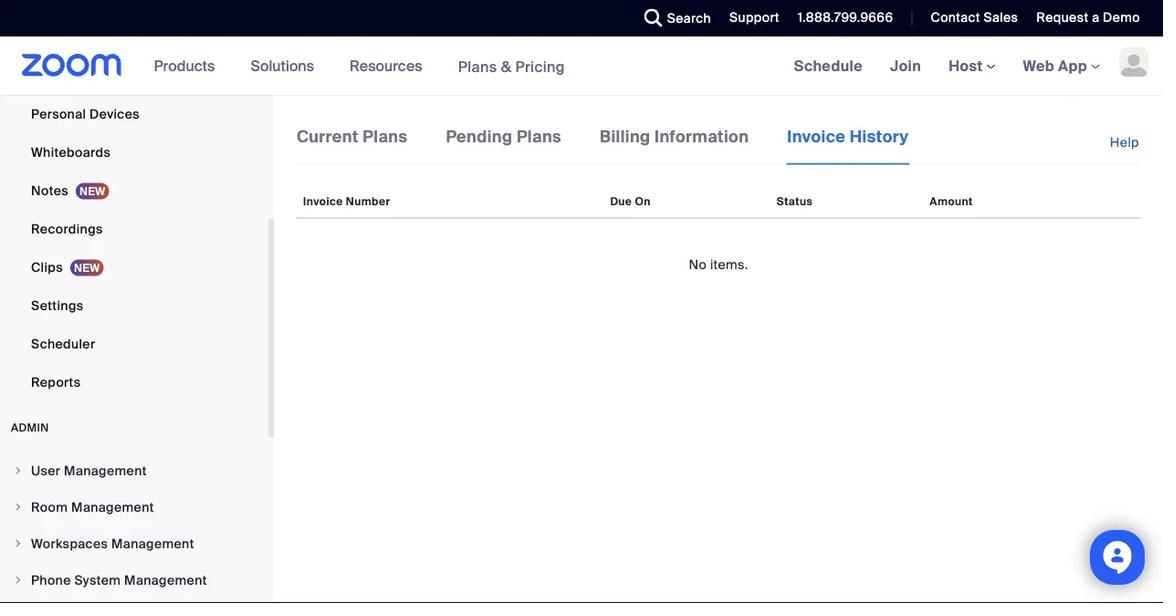 Task type: locate. For each thing, give the bounding box(es) containing it.
plans inside product information "navigation"
[[458, 57, 497, 76]]

0 vertical spatial right image
[[13, 466, 24, 477]]

plans left &
[[458, 57, 497, 76]]

profile picture image
[[1120, 48, 1149, 77]]

workspaces management menu item
[[0, 527, 269, 562]]

current
[[297, 126, 359, 147]]

whiteboards link
[[0, 134, 269, 171]]

settings link
[[0, 288, 269, 324]]

contact sales
[[931, 9, 1019, 26]]

scheduler
[[31, 336, 95, 353]]

menu item
[[0, 600, 269, 604]]

invoice
[[788, 126, 846, 147], [303, 195, 343, 209]]

join
[[891, 56, 922, 75]]

management for room management
[[71, 499, 154, 516]]

clips link
[[0, 249, 269, 286]]

personal menu menu
[[0, 0, 269, 403]]

products button
[[154, 37, 223, 95]]

plans
[[458, 57, 497, 76], [363, 126, 408, 147], [517, 126, 562, 147]]

billing information link
[[599, 124, 750, 163]]

workspaces
[[31, 536, 108, 553]]

1.888.799.9666 button
[[785, 0, 898, 37], [798, 9, 894, 26]]

right image left the room
[[13, 502, 24, 513]]

solutions
[[251, 56, 314, 75]]

1 vertical spatial invoice
[[303, 195, 343, 209]]

banner
[[0, 37, 1164, 96]]

demo
[[1104, 9, 1141, 26]]

1 vertical spatial right image
[[13, 502, 24, 513]]

management up the workspaces management
[[71, 499, 154, 516]]

0 horizontal spatial plans
[[363, 126, 408, 147]]

2 vertical spatial right image
[[13, 539, 24, 550]]

support link
[[716, 0, 785, 37], [730, 9, 780, 26]]

plans right pending at the top of the page
[[517, 126, 562, 147]]

1 horizontal spatial plans
[[458, 57, 497, 76]]

whiteboards
[[31, 144, 111, 161]]

right image left user on the bottom left of page
[[13, 466, 24, 477]]

amount
[[930, 195, 974, 209]]

invoice left history
[[788, 126, 846, 147]]

management up room management
[[64, 463, 147, 480]]

0 vertical spatial invoice
[[788, 126, 846, 147]]

product information navigation
[[140, 37, 579, 96]]

management inside menu item
[[124, 572, 207, 589]]

host
[[949, 56, 987, 75]]

plans & pricing
[[458, 57, 565, 76]]

right image
[[13, 466, 24, 477], [13, 502, 24, 513], [13, 539, 24, 550]]

number
[[346, 195, 390, 209]]

settings
[[31, 297, 84, 314]]

management
[[64, 463, 147, 480], [71, 499, 154, 516], [111, 536, 194, 553], [124, 572, 207, 589]]

banner containing products
[[0, 37, 1164, 96]]

right image inside workspaces management menu item
[[13, 539, 24, 550]]

room management
[[31, 499, 154, 516]]

plans inside 'link'
[[363, 126, 408, 147]]

invoice left number at top
[[303, 195, 343, 209]]

management down workspaces management menu item
[[124, 572, 207, 589]]

invoice history
[[788, 126, 909, 147]]

0 horizontal spatial invoice
[[303, 195, 343, 209]]

pending plans
[[446, 126, 562, 147]]

user management menu item
[[0, 454, 269, 489]]

personal
[[31, 106, 86, 122]]

sales
[[984, 9, 1019, 26]]

recordings
[[31, 221, 103, 238]]

right image inside room management menu item
[[13, 502, 24, 513]]

meetings navigation
[[781, 37, 1164, 96]]

contact sales link
[[918, 0, 1024, 37], [931, 9, 1019, 26]]

2 horizontal spatial plans
[[517, 126, 562, 147]]

right image for room management
[[13, 502, 24, 513]]

plans & pricing link
[[458, 57, 565, 76], [458, 57, 565, 76]]

right image up right icon at the left
[[13, 539, 24, 550]]

status
[[777, 195, 813, 209]]

schedule
[[795, 56, 863, 75]]

phone system management menu item
[[0, 564, 269, 598]]

management for workspaces management
[[111, 536, 194, 553]]

1 horizontal spatial invoice
[[788, 126, 846, 147]]

items.
[[711, 256, 749, 273]]

pricing
[[516, 57, 565, 76]]

plans right current
[[363, 126, 408, 147]]

user management
[[31, 463, 147, 480]]

reports link
[[0, 365, 269, 401]]

support
[[730, 9, 780, 26]]

web app button
[[1024, 56, 1101, 75]]

request a demo link
[[1024, 0, 1164, 37], [1037, 9, 1141, 26]]

management down room management menu item
[[111, 536, 194, 553]]

zoom logo image
[[22, 54, 122, 77]]

request a demo
[[1037, 9, 1141, 26]]

a
[[1093, 9, 1100, 26]]

3 right image from the top
[[13, 539, 24, 550]]

scheduler link
[[0, 326, 269, 363]]

1 right image from the top
[[13, 466, 24, 477]]

right image inside "user management" menu item
[[13, 466, 24, 477]]

current plans
[[297, 126, 408, 147]]

2 right image from the top
[[13, 502, 24, 513]]



Task type: describe. For each thing, give the bounding box(es) containing it.
pending plans link
[[445, 124, 563, 163]]

due
[[611, 195, 632, 209]]

help link
[[1111, 124, 1142, 162]]

request
[[1037, 9, 1089, 26]]

resources
[[350, 56, 423, 75]]

join link
[[877, 37, 936, 95]]

devices
[[90, 106, 140, 122]]

right image
[[13, 576, 24, 587]]

no items.
[[689, 256, 749, 273]]

notes link
[[0, 173, 269, 209]]

billing
[[600, 126, 651, 147]]

invoice for invoice history
[[788, 126, 846, 147]]

plans for current plans
[[363, 126, 408, 147]]

side navigation navigation
[[0, 0, 274, 604]]

reports
[[31, 374, 81, 391]]

admin menu menu
[[0, 454, 269, 604]]

invoice number
[[303, 195, 390, 209]]

web
[[1024, 56, 1055, 75]]

right image for user management
[[13, 466, 24, 477]]

billing information
[[600, 126, 749, 147]]

right image for workspaces management
[[13, 539, 24, 550]]

phone
[[31, 572, 71, 589]]

due on
[[611, 195, 651, 209]]

help
[[1111, 134, 1140, 151]]

invoice for invoice number
[[303, 195, 343, 209]]

plans for pending plans
[[517, 126, 562, 147]]

&
[[501, 57, 512, 76]]

web app
[[1024, 56, 1088, 75]]

information
[[655, 126, 749, 147]]

current plans link
[[296, 124, 409, 163]]

personal devices
[[31, 106, 140, 122]]

resources button
[[350, 37, 431, 95]]

solutions button
[[251, 37, 323, 95]]

host button
[[949, 56, 996, 75]]

recordings link
[[0, 211, 269, 248]]

products
[[154, 56, 215, 75]]

clips
[[31, 259, 63, 276]]

invoice history link
[[787, 124, 910, 165]]

no
[[689, 256, 707, 273]]

search button
[[631, 0, 716, 37]]

management for user management
[[64, 463, 147, 480]]

1.888.799.9666
[[798, 9, 894, 26]]

room
[[31, 499, 68, 516]]

admin
[[11, 421, 49, 435]]

main content main content
[[274, 95, 1164, 604]]

pending
[[446, 126, 513, 147]]

user
[[31, 463, 61, 480]]

app
[[1059, 56, 1088, 75]]

schedule link
[[781, 37, 877, 95]]

system
[[74, 572, 121, 589]]

on
[[635, 195, 651, 209]]

history
[[850, 126, 909, 147]]

personal devices link
[[0, 96, 269, 132]]

room management menu item
[[0, 491, 269, 525]]

workspaces management
[[31, 536, 194, 553]]

notes
[[31, 182, 69, 199]]

contact
[[931, 9, 981, 26]]

search
[[668, 10, 712, 26]]

phone system management
[[31, 572, 207, 589]]



Task type: vqa. For each thing, say whether or not it's contained in the screenshot.
left "Window New" ICON
no



